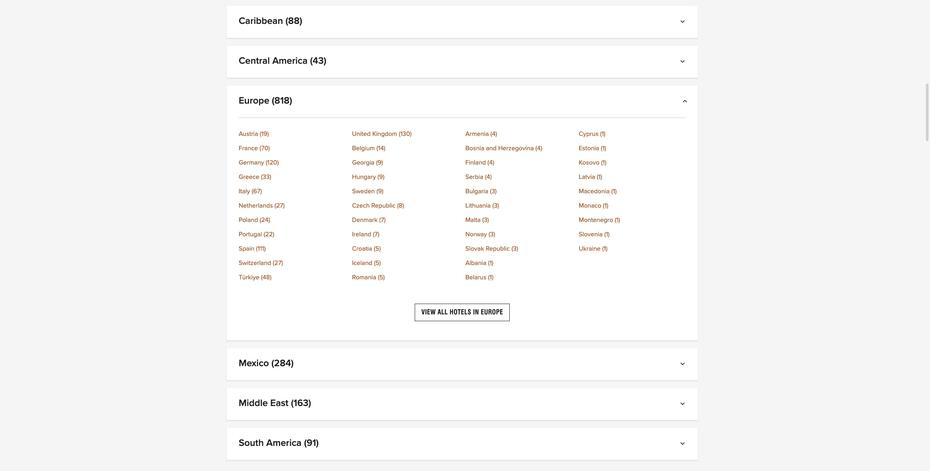 Task type: describe. For each thing, give the bounding box(es) containing it.
italy
[[239, 188, 250, 195]]

armenia (4)
[[465, 131, 497, 137]]

(5) for romania (5)
[[378, 275, 385, 281]]

austria
[[239, 131, 258, 137]]

cyprus (1)
[[579, 131, 606, 137]]

portugal
[[239, 232, 262, 238]]

mexico
[[239, 359, 269, 369]]

arrow down image for middle east (163)
[[682, 403, 686, 409]]

monaco (1)
[[579, 203, 608, 209]]

america for south
[[266, 439, 302, 449]]

estonia (1) link
[[579, 145, 686, 152]]

bosnia
[[465, 145, 484, 152]]

(1) for estonia (1)
[[601, 145, 606, 152]]

malta
[[465, 217, 481, 224]]

sweden (9)
[[352, 188, 383, 195]]

(1) for montenegro (1)
[[615, 217, 620, 224]]

latvia (1) link
[[579, 174, 686, 180]]

türkiye
[[239, 275, 259, 281]]

latvia (1)
[[579, 174, 602, 180]]

ireland (7) link
[[352, 232, 459, 238]]

ukraine (1) link
[[579, 246, 686, 252]]

slovenia (1) link
[[579, 232, 686, 238]]

(3) down norway (3) link
[[512, 246, 518, 252]]

(33)
[[261, 174, 271, 180]]

norway (3) link
[[465, 232, 572, 238]]

arrow down image for caribbean (88)
[[682, 20, 686, 26]]

(1) for albania (1)
[[488, 260, 493, 267]]

ireland (7)
[[352, 232, 379, 238]]

view all hotels in europe link
[[415, 304, 510, 322]]

croatia (5)
[[352, 246, 381, 252]]

(7) for denmark (7)
[[379, 217, 386, 224]]

(120)
[[266, 160, 279, 166]]

(1) for kosovo (1)
[[601, 160, 607, 166]]

0 vertical spatial europe
[[239, 96, 269, 106]]

south
[[239, 439, 264, 449]]

austria (19)
[[239, 131, 269, 137]]

(48)
[[261, 275, 272, 281]]

(70)
[[260, 145, 270, 152]]

lithuania (3) link
[[465, 203, 572, 209]]

republic for slovak
[[486, 246, 510, 252]]

europe (818)
[[239, 96, 292, 106]]

europe inside "link"
[[481, 309, 503, 317]]

(111)
[[256, 246, 266, 252]]

türkiye (48)
[[239, 275, 272, 281]]

ukraine
[[579, 246, 601, 252]]

(1) for monaco (1)
[[603, 203, 608, 209]]

(19)
[[260, 131, 269, 137]]

cyprus
[[579, 131, 599, 137]]

sweden (9) link
[[352, 188, 459, 195]]

albania
[[465, 260, 486, 267]]

kosovo (1) link
[[579, 160, 686, 166]]

herzegovina
[[498, 145, 534, 152]]

(163)
[[291, 399, 311, 409]]

macedonia (1) link
[[579, 188, 686, 195]]

austria (19) link
[[239, 131, 346, 137]]

arrow down image for south america (91)
[[682, 442, 686, 449]]

united
[[352, 131, 371, 137]]

(1) for belarus (1)
[[488, 275, 493, 281]]

america for central
[[272, 56, 308, 66]]

spain (111) link
[[239, 246, 346, 252]]

kingdom
[[372, 131, 397, 137]]

united kingdom (130)
[[352, 131, 412, 137]]

montenegro (1) link
[[579, 217, 686, 224]]

poland (24) link
[[239, 217, 346, 224]]

france
[[239, 145, 258, 152]]

poland (24)
[[239, 217, 270, 224]]

albania (1) link
[[465, 260, 572, 267]]

east
[[270, 399, 289, 409]]

hungary
[[352, 174, 376, 180]]

switzerland (27) link
[[239, 260, 346, 267]]

albania (1)
[[465, 260, 493, 267]]

germany (120)
[[239, 160, 279, 166]]

belgium (14)
[[352, 145, 385, 152]]

belgium (14) link
[[352, 145, 459, 152]]

iceland
[[352, 260, 372, 267]]

france (70)
[[239, 145, 270, 152]]

(3) for bulgaria (3)
[[490, 188, 497, 195]]

spain (111)
[[239, 246, 266, 252]]

serbia (4) link
[[465, 174, 572, 180]]

(1) for latvia (1)
[[597, 174, 602, 180]]

central
[[239, 56, 270, 66]]

sweden
[[352, 188, 375, 195]]

bulgaria (3) link
[[465, 188, 572, 195]]

serbia
[[465, 174, 483, 180]]

italy (67) link
[[239, 188, 346, 195]]

georgia
[[352, 160, 374, 166]]

czech republic (8)
[[352, 203, 404, 209]]

(4) for finland (4)
[[488, 160, 494, 166]]

ukraine (1)
[[579, 246, 608, 252]]

denmark
[[352, 217, 378, 224]]

greece (33)
[[239, 174, 271, 180]]

bosnia and herzegovina (4) link
[[465, 145, 572, 152]]

middle east (163)
[[239, 399, 311, 409]]



Task type: locate. For each thing, give the bounding box(es) containing it.
and
[[486, 145, 497, 152]]

(1) right kosovo
[[601, 160, 607, 166]]

0 vertical spatial arrow down image
[[682, 20, 686, 26]]

(24)
[[260, 217, 270, 224]]

(1) right macedonia
[[611, 188, 617, 195]]

arrow up image
[[682, 99, 686, 106]]

(7) for ireland (7)
[[373, 232, 379, 238]]

(14)
[[377, 145, 385, 152]]

1 arrow down image from the top
[[682, 20, 686, 26]]

greece (33) link
[[239, 174, 346, 180]]

(9) for sweden (9)
[[377, 188, 383, 195]]

armenia
[[465, 131, 489, 137]]

(1) right latvia
[[597, 174, 602, 180]]

(5) right romania
[[378, 275, 385, 281]]

central america (43)
[[239, 56, 326, 66]]

belgium
[[352, 145, 375, 152]]

(1) right cyprus on the right
[[600, 131, 606, 137]]

0 vertical spatial (9)
[[376, 160, 383, 166]]

0 vertical spatial arrow down image
[[682, 403, 686, 409]]

lithuania (3)
[[465, 203, 499, 209]]

(9) down (14)
[[376, 160, 383, 166]]

spain
[[239, 246, 254, 252]]

(4) right serbia
[[485, 174, 492, 180]]

(3) right malta
[[482, 217, 489, 224]]

(1) down slovak republic (3)
[[488, 260, 493, 267]]

0 vertical spatial america
[[272, 56, 308, 66]]

macedonia
[[579, 188, 610, 195]]

romania (5) link
[[352, 275, 459, 281]]

(27) up poland (24) link
[[275, 203, 285, 209]]

belarus (1) link
[[465, 275, 572, 281]]

1 vertical spatial arrow down image
[[682, 59, 686, 66]]

(1)
[[600, 131, 606, 137], [601, 145, 606, 152], [601, 160, 607, 166], [597, 174, 602, 180], [611, 188, 617, 195], [603, 203, 608, 209], [615, 217, 620, 224], [604, 232, 610, 238], [602, 246, 608, 252], [488, 260, 493, 267], [488, 275, 493, 281]]

europe
[[239, 96, 269, 106], [481, 309, 503, 317]]

2 vertical spatial (5)
[[378, 275, 385, 281]]

(9) for hungary (9)
[[378, 174, 385, 180]]

1 vertical spatial europe
[[481, 309, 503, 317]]

0 vertical spatial republic
[[371, 203, 396, 209]]

(3) for norway (3)
[[489, 232, 495, 238]]

(5) for iceland (5)
[[374, 260, 381, 267]]

bulgaria
[[465, 188, 488, 195]]

slovak
[[465, 246, 484, 252]]

slovenia (1)
[[579, 232, 610, 238]]

republic
[[371, 203, 396, 209], [486, 246, 510, 252]]

in
[[473, 309, 479, 317]]

norway
[[465, 232, 487, 238]]

(27) down spain (111) link
[[273, 260, 283, 267]]

1 vertical spatial (5)
[[374, 260, 381, 267]]

caribbean
[[239, 16, 283, 26]]

america left (43)
[[272, 56, 308, 66]]

portugal (22) link
[[239, 232, 346, 238]]

(3) for lithuania (3)
[[492, 203, 499, 209]]

iceland (5)
[[352, 260, 381, 267]]

(1) right the monaco
[[603, 203, 608, 209]]

denmark (7)
[[352, 217, 386, 224]]

(1) right the belarus at the bottom right
[[488, 275, 493, 281]]

1 vertical spatial republic
[[486, 246, 510, 252]]

malta (3)
[[465, 217, 489, 224]]

1 vertical spatial (7)
[[373, 232, 379, 238]]

switzerland (27)
[[239, 260, 283, 267]]

united kingdom (130) link
[[352, 131, 459, 137]]

(22)
[[264, 232, 274, 238]]

all
[[438, 309, 448, 317]]

monaco
[[579, 203, 601, 209]]

slovak republic (3)
[[465, 246, 518, 252]]

2 vertical spatial arrow down image
[[682, 363, 686, 369]]

1 vertical spatial (9)
[[378, 174, 385, 180]]

2 arrow down image from the top
[[682, 442, 686, 449]]

(1) for cyprus (1)
[[600, 131, 606, 137]]

0 horizontal spatial republic
[[371, 203, 396, 209]]

france (70) link
[[239, 145, 346, 152]]

iceland (5) link
[[352, 260, 459, 267]]

1 arrow down image from the top
[[682, 403, 686, 409]]

(27)
[[275, 203, 285, 209], [273, 260, 283, 267]]

(3) up slovak republic (3)
[[489, 232, 495, 238]]

germany (120) link
[[239, 160, 346, 166]]

view
[[421, 309, 436, 317]]

(3) right 'lithuania'
[[492, 203, 499, 209]]

republic down norway (3)
[[486, 246, 510, 252]]

republic for czech
[[371, 203, 396, 209]]

montenegro
[[579, 217, 613, 224]]

2 vertical spatial (9)
[[377, 188, 383, 195]]

armenia (4) link
[[465, 131, 572, 137]]

portugal (22)
[[239, 232, 274, 238]]

croatia (5) link
[[352, 246, 459, 252]]

(4) right herzegovina
[[536, 145, 542, 152]]

1 vertical spatial arrow down image
[[682, 442, 686, 449]]

(1) for slovenia (1)
[[604, 232, 610, 238]]

0 horizontal spatial europe
[[239, 96, 269, 106]]

finland
[[465, 160, 486, 166]]

hungary (9)
[[352, 174, 385, 180]]

cyprus (1) link
[[579, 131, 686, 137]]

lithuania
[[465, 203, 491, 209]]

romania
[[352, 275, 376, 281]]

3 arrow down image from the top
[[682, 363, 686, 369]]

(1) for macedonia (1)
[[611, 188, 617, 195]]

hungary (9) link
[[352, 174, 459, 180]]

(1) down montenegro (1)
[[604, 232, 610, 238]]

netherlands (27)
[[239, 203, 285, 209]]

arrow down image for mexico (284)
[[682, 363, 686, 369]]

norway (3)
[[465, 232, 495, 238]]

(1) right "ukraine"
[[602, 246, 608, 252]]

belarus
[[465, 275, 486, 281]]

south america (91)
[[239, 439, 319, 449]]

finland (4)
[[465, 160, 494, 166]]

(27) for netherlands (27)
[[275, 203, 285, 209]]

0 vertical spatial (27)
[[275, 203, 285, 209]]

america left (91)
[[266, 439, 302, 449]]

arrow down image
[[682, 20, 686, 26], [682, 59, 686, 66], [682, 363, 686, 369]]

(4) up 'and'
[[491, 131, 497, 137]]

1 horizontal spatial republic
[[486, 246, 510, 252]]

(3) right bulgaria
[[490, 188, 497, 195]]

(4) for armenia (4)
[[491, 131, 497, 137]]

republic left (8)
[[371, 203, 396, 209]]

(1) down monaco (1) link
[[615, 217, 620, 224]]

1 vertical spatial (27)
[[273, 260, 283, 267]]

italy (67)
[[239, 188, 262, 195]]

czech
[[352, 203, 370, 209]]

(7) down czech republic (8)
[[379, 217, 386, 224]]

(284)
[[271, 359, 294, 369]]

(4) for serbia (4)
[[485, 174, 492, 180]]

(8)
[[397, 203, 404, 209]]

(9) up czech republic (8)
[[377, 188, 383, 195]]

serbia (4)
[[465, 174, 492, 180]]

2 arrow down image from the top
[[682, 59, 686, 66]]

(9) for georgia (9)
[[376, 160, 383, 166]]

netherlands
[[239, 203, 273, 209]]

mexico (284)
[[239, 359, 294, 369]]

(43)
[[310, 56, 326, 66]]

germany
[[239, 160, 264, 166]]

arrow down image
[[682, 403, 686, 409], [682, 442, 686, 449]]

view all hotels in europe
[[421, 309, 503, 317]]

(9) right hungary
[[378, 174, 385, 180]]

(5) right iceland
[[374, 260, 381, 267]]

(1) for ukraine (1)
[[602, 246, 608, 252]]

croatia
[[352, 246, 372, 252]]

slovenia
[[579, 232, 603, 238]]

(91)
[[304, 439, 319, 449]]

europe left (818)
[[239, 96, 269, 106]]

belarus (1)
[[465, 275, 493, 281]]

bulgaria (3)
[[465, 188, 497, 195]]

(1) right "estonia"
[[601, 145, 606, 152]]

(5) for croatia (5)
[[374, 246, 381, 252]]

0 vertical spatial (5)
[[374, 246, 381, 252]]

arrow down image for central america (43)
[[682, 59, 686, 66]]

0 vertical spatial (7)
[[379, 217, 386, 224]]

(3) for malta (3)
[[482, 217, 489, 224]]

(5)
[[374, 246, 381, 252], [374, 260, 381, 267], [378, 275, 385, 281]]

(27) for switzerland (27)
[[273, 260, 283, 267]]

1 horizontal spatial europe
[[481, 309, 503, 317]]

malta (3) link
[[465, 217, 572, 224]]

europe right in
[[481, 309, 503, 317]]

bosnia and herzegovina (4)
[[465, 145, 542, 152]]

1 vertical spatial america
[[266, 439, 302, 449]]

(5) right croatia
[[374, 246, 381, 252]]

ireland
[[352, 232, 371, 238]]

(7) right ireland
[[373, 232, 379, 238]]

estonia
[[579, 145, 599, 152]]

(4) down 'and'
[[488, 160, 494, 166]]



Task type: vqa. For each thing, say whether or not it's contained in the screenshot.
NIAGARA
no



